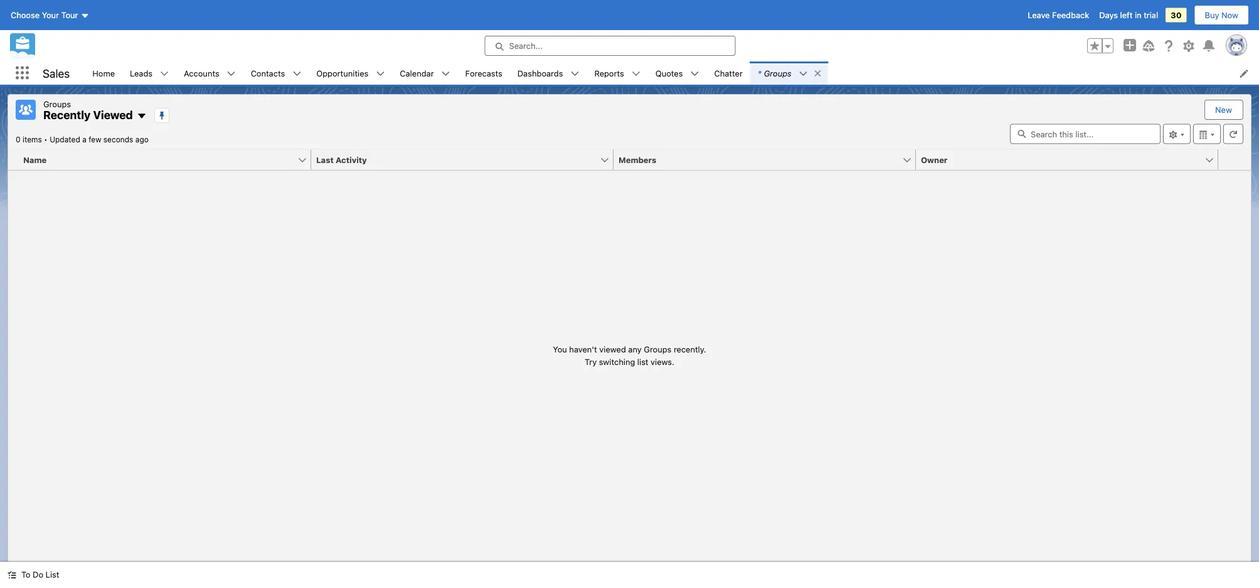 Task type: describe. For each thing, give the bounding box(es) containing it.
leave
[[1028, 10, 1050, 20]]

calendar list item
[[392, 62, 458, 85]]

contacts link
[[243, 62, 293, 85]]

text default image for accounts
[[227, 69, 236, 78]]

your
[[42, 10, 59, 20]]

text default image for dashboards
[[571, 69, 580, 78]]

tour
[[61, 10, 78, 20]]

recently
[[43, 108, 91, 122]]

forecasts
[[465, 68, 503, 78]]

a
[[82, 135, 87, 144]]

search...
[[509, 41, 543, 51]]

few
[[89, 135, 101, 144]]

accounts
[[184, 68, 219, 78]]

calendar
[[400, 68, 434, 78]]

to
[[21, 570, 30, 580]]

leave feedback link
[[1028, 10, 1090, 20]]

opportunities link
[[309, 62, 376, 85]]

text default image for quotes
[[691, 69, 699, 78]]

action image
[[1219, 150, 1251, 170]]

in
[[1135, 10, 1142, 20]]

list
[[46, 570, 59, 580]]

text default image inside list item
[[814, 69, 823, 78]]

items
[[23, 135, 42, 144]]

buy
[[1205, 10, 1220, 20]]

members
[[619, 155, 657, 164]]

recently viewed status
[[16, 135, 50, 144]]

leads list item
[[122, 62, 176, 85]]

ago
[[135, 135, 149, 144]]

groups inside you haven't viewed any groups recently. try switching list views.
[[644, 345, 672, 354]]

text default image for leads
[[160, 69, 169, 78]]

to do list button
[[0, 562, 67, 587]]

chatter link
[[707, 62, 751, 85]]

none search field inside recently viewed|groups|list view element
[[1010, 124, 1161, 144]]

calendar link
[[392, 62, 442, 85]]

owner
[[921, 155, 948, 164]]

quotes
[[656, 68, 683, 78]]

search... button
[[485, 36, 736, 56]]

to do list
[[21, 570, 59, 580]]

contacts
[[251, 68, 285, 78]]

opportunities
[[317, 68, 369, 78]]

switching
[[599, 357, 635, 366]]

1 vertical spatial groups
[[43, 99, 71, 109]]

list
[[638, 357, 649, 366]]

buy now button
[[1195, 5, 1250, 25]]

leave feedback
[[1028, 10, 1090, 20]]

home link
[[85, 62, 122, 85]]

do
[[33, 570, 43, 580]]

name
[[23, 155, 47, 164]]

forecasts link
[[458, 62, 510, 85]]

Search Recently Viewed list view. search field
[[1010, 124, 1161, 144]]

text default image inside recently viewed|groups|list view element
[[137, 111, 147, 121]]

haven't
[[569, 345, 597, 354]]

30
[[1171, 10, 1182, 20]]

leads
[[130, 68, 153, 78]]

opportunities list item
[[309, 62, 392, 85]]

viewed
[[93, 108, 133, 122]]

chatter
[[715, 68, 743, 78]]

you
[[553, 345, 567, 354]]

groups inside list item
[[764, 68, 792, 78]]

views.
[[651, 357, 675, 366]]

new button
[[1206, 100, 1243, 119]]

list item containing *
[[751, 62, 828, 85]]

*
[[758, 68, 762, 78]]



Task type: locate. For each thing, give the bounding box(es) containing it.
text default image inside list item
[[799, 69, 808, 78]]

accounts list item
[[176, 62, 243, 85]]

text default image inside the leads list item
[[160, 69, 169, 78]]

reports link
[[587, 62, 632, 85]]

status
[[553, 343, 706, 368]]

list item
[[751, 62, 828, 85]]

last activity element
[[311, 150, 621, 170]]

status inside recently viewed|groups|list view element
[[553, 343, 706, 368]]

text default image right * groups
[[814, 69, 823, 78]]

text default image inside calendar list item
[[442, 69, 450, 78]]

text default image right reports
[[632, 69, 641, 78]]

dashboards link
[[510, 62, 571, 85]]

text default image left calendar link
[[376, 69, 385, 78]]

groups right "*"
[[764, 68, 792, 78]]

text default image left reports link
[[571, 69, 580, 78]]

sales
[[43, 66, 70, 80]]

dashboards
[[518, 68, 563, 78]]

recently.
[[674, 345, 706, 354]]

list
[[85, 62, 1260, 85]]

text default image
[[293, 69, 301, 78], [632, 69, 641, 78], [799, 69, 808, 78], [137, 111, 147, 121], [8, 571, 16, 580]]

accounts link
[[176, 62, 227, 85]]

text default image inside dashboards list item
[[571, 69, 580, 78]]

text default image inside opportunities list item
[[376, 69, 385, 78]]

text default image for opportunities
[[376, 69, 385, 78]]

0 horizontal spatial groups
[[43, 99, 71, 109]]

list containing home
[[85, 62, 1260, 85]]

owner element
[[916, 150, 1226, 170]]

try
[[585, 357, 597, 366]]

text default image
[[814, 69, 823, 78], [160, 69, 169, 78], [227, 69, 236, 78], [376, 69, 385, 78], [442, 69, 450, 78], [571, 69, 580, 78], [691, 69, 699, 78]]

text default image right contacts
[[293, 69, 301, 78]]

choose your tour
[[11, 10, 78, 20]]

status containing you haven't viewed any groups recently.
[[553, 343, 706, 368]]

3 text default image from the left
[[227, 69, 236, 78]]

groups
[[764, 68, 792, 78], [43, 99, 71, 109], [644, 345, 672, 354]]

trial
[[1144, 10, 1159, 20]]

4 text default image from the left
[[376, 69, 385, 78]]

text default image right * groups
[[799, 69, 808, 78]]

2 text default image from the left
[[160, 69, 169, 78]]

seconds
[[103, 135, 133, 144]]

reports list item
[[587, 62, 648, 85]]

text default image right calendar
[[442, 69, 450, 78]]

None search field
[[1010, 124, 1161, 144]]

text default image for calendar
[[442, 69, 450, 78]]

action element
[[1219, 150, 1251, 170]]

days left in trial
[[1100, 10, 1159, 20]]

new
[[1216, 105, 1233, 115]]

activity
[[336, 155, 367, 164]]

viewed
[[600, 345, 626, 354]]

last activity
[[316, 155, 367, 164]]

groups up views.
[[644, 345, 672, 354]]

any
[[628, 345, 642, 354]]

feedback
[[1053, 10, 1090, 20]]

home
[[92, 68, 115, 78]]

now
[[1222, 10, 1239, 20]]

text default image inside reports list item
[[632, 69, 641, 78]]

2 horizontal spatial groups
[[764, 68, 792, 78]]

0 items • updated a few seconds ago
[[16, 135, 149, 144]]

days
[[1100, 10, 1118, 20]]

1 text default image from the left
[[814, 69, 823, 78]]

•
[[44, 135, 48, 144]]

text default image right quotes on the top right of page
[[691, 69, 699, 78]]

you haven't viewed any groups recently. try switching list views.
[[553, 345, 706, 366]]

text default image right the "accounts"
[[227, 69, 236, 78]]

leads link
[[122, 62, 160, 85]]

text default image inside to do list button
[[8, 571, 16, 580]]

group
[[1088, 38, 1114, 53]]

text default image inside quotes list item
[[691, 69, 699, 78]]

1 horizontal spatial groups
[[644, 345, 672, 354]]

groups down the sales
[[43, 99, 71, 109]]

text default image up ago
[[137, 111, 147, 121]]

choose
[[11, 10, 40, 20]]

text default image for reports
[[632, 69, 641, 78]]

name element
[[8, 150, 319, 170]]

quotes list item
[[648, 62, 707, 85]]

recently viewed
[[43, 108, 133, 122]]

last
[[316, 155, 334, 164]]

0
[[16, 135, 20, 144]]

7 text default image from the left
[[691, 69, 699, 78]]

text default image inside contacts list item
[[293, 69, 301, 78]]

dashboards list item
[[510, 62, 587, 85]]

* groups
[[758, 68, 792, 78]]

0 vertical spatial groups
[[764, 68, 792, 78]]

updated
[[50, 135, 80, 144]]

5 text default image from the left
[[442, 69, 450, 78]]

left
[[1121, 10, 1133, 20]]

text default image for *
[[799, 69, 808, 78]]

contacts list item
[[243, 62, 309, 85]]

choose your tour button
[[10, 5, 90, 25]]

text default image inside accounts list item
[[227, 69, 236, 78]]

6 text default image from the left
[[571, 69, 580, 78]]

reports
[[595, 68, 624, 78]]

members element
[[614, 150, 924, 170]]

text default image right leads
[[160, 69, 169, 78]]

quotes link
[[648, 62, 691, 85]]

text default image left the to
[[8, 571, 16, 580]]

2 vertical spatial groups
[[644, 345, 672, 354]]

text default image for contacts
[[293, 69, 301, 78]]

buy now
[[1205, 10, 1239, 20]]

recently viewed|groups|list view element
[[8, 94, 1252, 562]]



Task type: vqa. For each thing, say whether or not it's contained in the screenshot.
7th text default image from the right
yes



